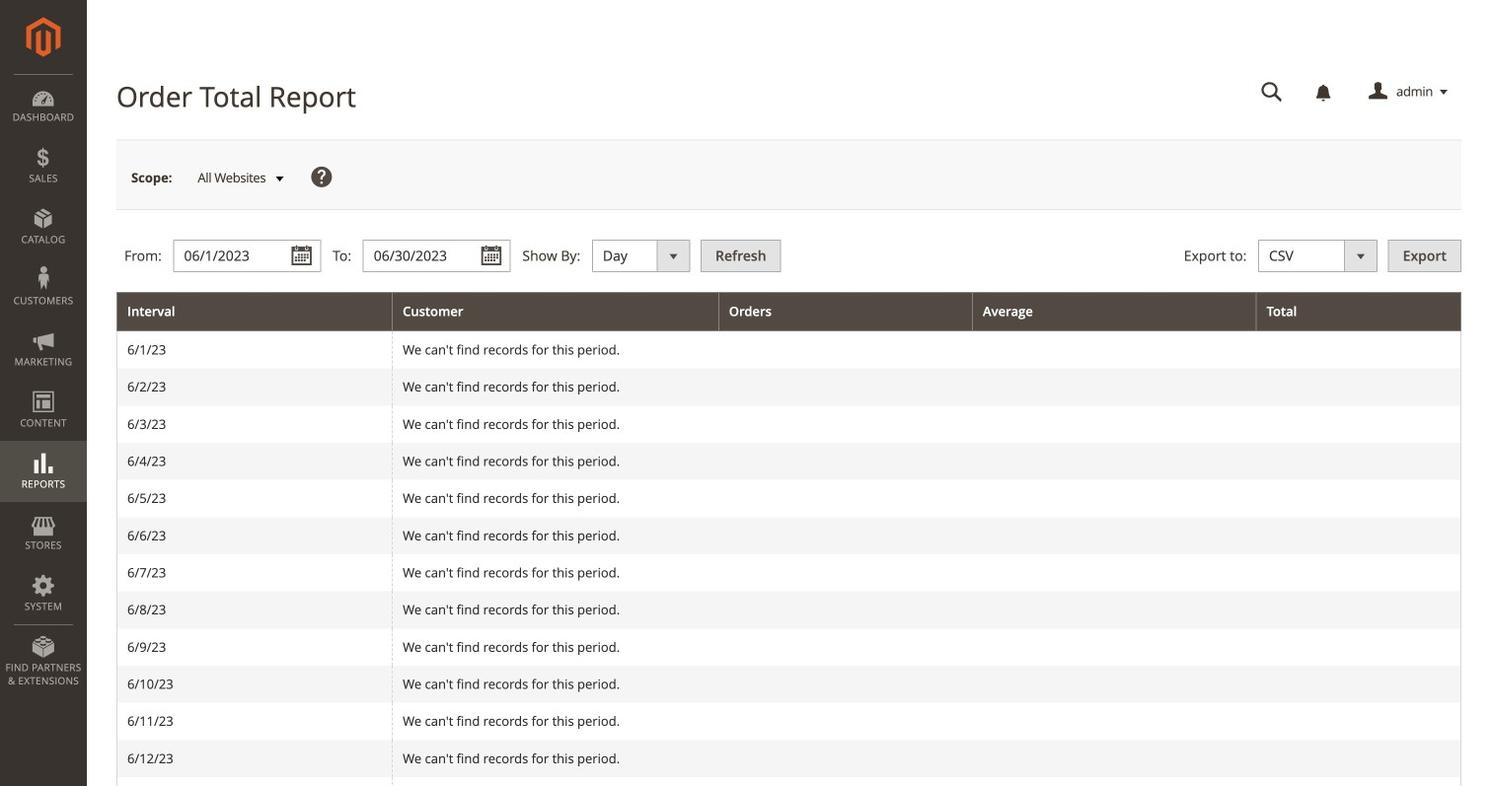 Task type: describe. For each thing, give the bounding box(es) containing it.
magento admin panel image
[[26, 17, 61, 57]]



Task type: locate. For each thing, give the bounding box(es) containing it.
None text field
[[173, 240, 321, 273]]

None text field
[[1248, 75, 1297, 110], [363, 240, 511, 273], [1248, 75, 1297, 110], [363, 240, 511, 273]]

menu bar
[[0, 74, 87, 698]]



